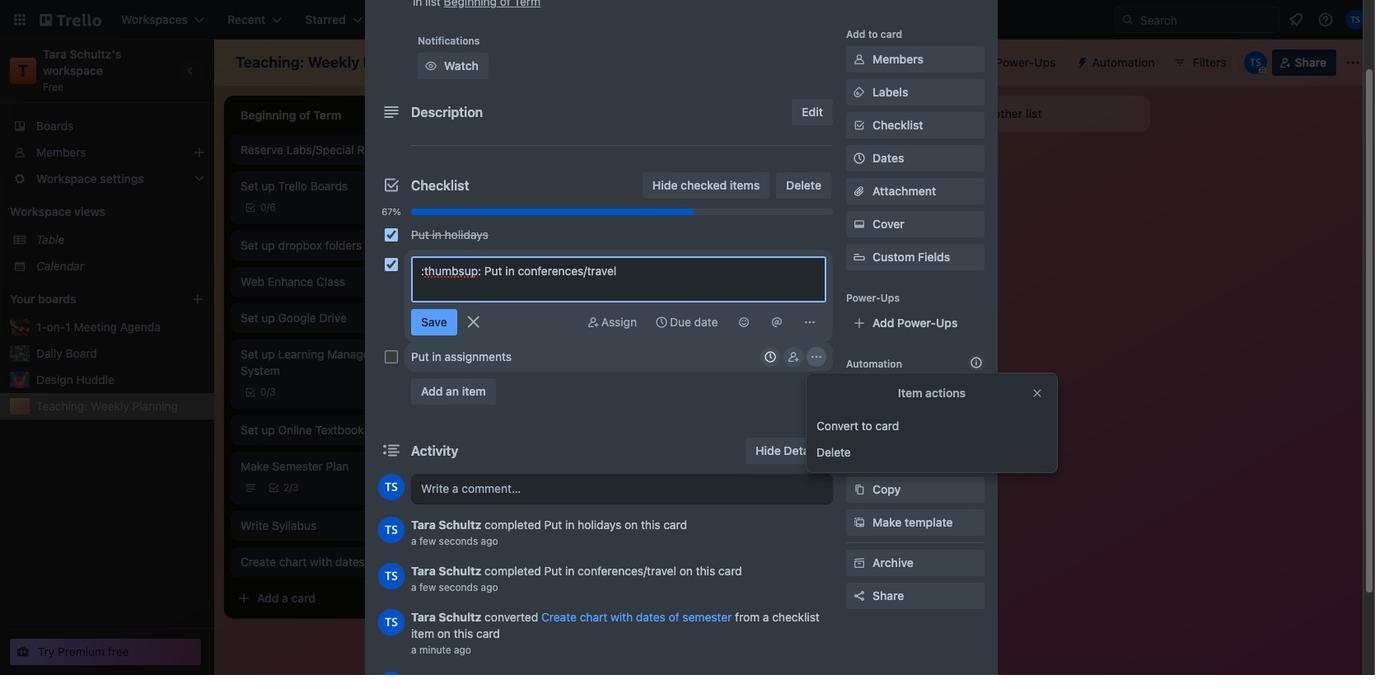 Task type: locate. For each thing, give the bounding box(es) containing it.
add an item button
[[411, 378, 496, 405]]

automation inside button
[[1093, 55, 1156, 69]]

0 vertical spatial this
[[641, 518, 661, 532]]

textbook
[[315, 423, 364, 437]]

semester down write syllabus link
[[382, 555, 431, 569]]

up for trello
[[262, 179, 275, 193]]

1 horizontal spatial automation
[[1093, 55, 1156, 69]]

1 horizontal spatial ups
[[937, 316, 958, 330]]

hide for hide checked items
[[653, 178, 678, 192]]

correct assignment 1 link
[[475, 402, 666, 419]]

set up system
[[241, 347, 258, 361]]

1 vertical spatial delete
[[817, 445, 851, 459]]

1-
[[36, 320, 47, 334]]

convert to card
[[817, 419, 900, 433]]

in inside "tara schultz completed put in holidays on this card a few seconds ago"
[[566, 518, 575, 532]]

color: green, title: none image
[[475, 297, 508, 303]]

0 horizontal spatial power-ups
[[847, 292, 900, 304]]

completed inside "tara schultz completed put in holidays on this card a few seconds ago"
[[485, 518, 541, 532]]

card
[[881, 28, 903, 40], [760, 304, 784, 318], [876, 419, 900, 433], [664, 518, 687, 532], [719, 564, 742, 578], [291, 591, 316, 605], [476, 627, 500, 641]]

tara schultz (taraschultz7) image
[[1346, 10, 1366, 30], [1245, 51, 1268, 74], [378, 609, 405, 636]]

delete inside button
[[817, 445, 851, 459]]

seconds inside "tara schultz completed put in holidays on this card a few seconds ago"
[[439, 535, 478, 547]]

views
[[74, 204, 106, 218]]

2 seconds from the top
[[439, 581, 478, 594]]

huddle
[[76, 373, 115, 387]]

1 vertical spatial teaching: weekly planning
[[36, 399, 178, 413]]

converted
[[485, 610, 538, 624]]

3 up from the top
[[262, 311, 275, 325]]

4 up from the top
[[262, 347, 275, 361]]

0 vertical spatial share
[[1296, 55, 1327, 69]]

None checkbox
[[385, 258, 398, 271]]

sm image inside cover link
[[852, 216, 868, 232]]

1 up correct assignment 1 link in the left bottom of the page
[[572, 367, 577, 381]]

5 up from the top
[[262, 423, 275, 437]]

1 vertical spatial chart
[[580, 610, 608, 624]]

1 schultz from the top
[[439, 518, 482, 532]]

set for set up learning management system
[[241, 347, 258, 361]]

0 horizontal spatial create chart with dates of semester link
[[241, 554, 432, 570]]

of
[[368, 555, 379, 569], [669, 610, 680, 624]]

make inside make assignment 1 link
[[475, 367, 503, 381]]

to for convert
[[862, 419, 873, 433]]

1 horizontal spatial this
[[641, 518, 661, 532]]

add a card button down 'create chart with dates of semester'
[[231, 585, 415, 612]]

hide details
[[756, 444, 822, 458]]

3 right 2 at the bottom left of the page
[[293, 481, 299, 494]]

1 horizontal spatial on
[[625, 518, 638, 532]]

item inside from a checklist item on this card
[[411, 627, 434, 641]]

1 horizontal spatial class
[[504, 238, 533, 252]]

sm image inside labels link
[[852, 84, 868, 101]]

share button down archive "link"
[[847, 583, 985, 609]]

tara for tara schultz completed put in conferences/travel on this card a few seconds ago
[[411, 564, 436, 578]]

tara schultz (taraschultz7) image up write syllabus link
[[378, 474, 405, 500]]

checklist up put in holidays
[[411, 178, 470, 193]]

1 horizontal spatial dates
[[636, 610, 666, 624]]

1 seconds from the top
[[439, 535, 478, 547]]

sm image inside checklist 'link'
[[852, 117, 868, 134]]

Put in assignments checkbox
[[385, 350, 398, 364]]

1 tara schultz (taraschultz7) image from the top
[[378, 474, 405, 500]]

workspace visible image
[[476, 56, 489, 69]]

add a card right date
[[725, 304, 784, 318]]

schultz inside "tara schultz completed put in holidays on this card a few seconds ago"
[[439, 518, 482, 532]]

design huddle
[[36, 373, 115, 387]]

1 down make assignment 1 link
[[584, 403, 589, 417]]

make for make template
[[873, 515, 902, 529]]

a few seconds ago link
[[411, 535, 498, 547], [411, 581, 498, 594]]

1 set from the top
[[241, 179, 258, 193]]

0 vertical spatial delete
[[787, 178, 822, 192]]

power-ups down custom
[[847, 292, 900, 304]]

labs/special
[[287, 143, 354, 157]]

2 horizontal spatial on
[[680, 564, 693, 578]]

2
[[284, 481, 290, 494]]

few
[[420, 535, 436, 547], [420, 581, 436, 594]]

0 horizontal spatial semester
[[382, 555, 431, 569]]

open information menu image
[[1318, 12, 1335, 28]]

0 horizontal spatial create from template… image
[[422, 592, 435, 605]]

2 set from the top
[[241, 238, 258, 252]]

0 vertical spatial weekly
[[308, 54, 360, 71]]

notifications
[[418, 35, 480, 47]]

correct
[[475, 403, 515, 417]]

enhance
[[268, 275, 313, 289]]

dropbox
[[278, 238, 322, 252]]

item right an
[[462, 384, 486, 398]]

another
[[981, 106, 1023, 120]]

boards right trello
[[311, 179, 348, 193]]

tara inside tara schultz completed put in conferences/travel on this card a few seconds ago
[[411, 564, 436, 578]]

make down 'copy'
[[873, 515, 902, 529]]

2 vertical spatial ago
[[454, 644, 471, 656]]

set for set up online textbook
[[241, 423, 258, 437]]

0 horizontal spatial on
[[438, 627, 451, 641]]

card down add button
[[876, 419, 900, 433]]

teaching: inside board name text field
[[236, 54, 305, 71]]

meeting up curriculum
[[766, 143, 809, 157]]

plan
[[326, 459, 349, 473]]

search image
[[1122, 13, 1135, 26]]

1 up daily board
[[65, 320, 71, 334]]

create chart with dates of semester link down write syllabus link
[[241, 554, 432, 570]]

1 vertical spatial meeting
[[74, 320, 117, 334]]

add a card button down "exam"
[[699, 298, 884, 325]]

delete button
[[807, 439, 1058, 466]]

1 horizontal spatial share button
[[1273, 49, 1337, 76]]

1 horizontal spatial hide
[[756, 444, 781, 458]]

weekly inside board name text field
[[308, 54, 360, 71]]

google
[[278, 311, 316, 325]]

tara schultz (taraschultz7) image right filters
[[1245, 51, 1268, 74]]

due
[[670, 315, 692, 329]]

2 a few seconds ago link from the top
[[411, 581, 498, 594]]

seconds inside tara schultz completed put in conferences/travel on this card a few seconds ago
[[439, 581, 478, 594]]

checklist inside 'link'
[[873, 118, 924, 132]]

details
[[784, 444, 822, 458]]

1 horizontal spatial meeting
[[766, 143, 809, 157]]

0 vertical spatial tara schultz (taraschultz7) image
[[1346, 10, 1366, 30]]

1 horizontal spatial create from template… image
[[890, 305, 903, 318]]

make down assignments
[[475, 367, 503, 381]]

1 vertical spatial hide
[[756, 444, 781, 458]]

semester left the from
[[683, 610, 732, 624]]

None submit
[[411, 309, 457, 336]]

set up trello boards
[[241, 179, 348, 193]]

few inside "tara schultz completed put in holidays on this card a few seconds ago"
[[420, 535, 436, 547]]

put inside tara schultz completed put in conferences/travel on this card a few seconds ago
[[545, 564, 562, 578]]

set
[[241, 179, 258, 193], [241, 238, 258, 252], [241, 311, 258, 325], [241, 347, 258, 361], [241, 423, 258, 437]]

put in holidays
[[411, 228, 489, 242]]

create chart with dates of semester link down conferences/travel
[[542, 610, 732, 624]]

dates down conferences/travel
[[636, 610, 666, 624]]

sm image inside assign link
[[585, 314, 602, 331]]

share left show menu icon
[[1296, 55, 1327, 69]]

make inside make semester plan link
[[241, 459, 269, 473]]

power- inside add power-ups link
[[898, 316, 937, 330]]

0 vertical spatial planning
[[363, 54, 425, 71]]

this right conferences/travel
[[696, 564, 716, 578]]

2 vertical spatial this
[[454, 627, 473, 641]]

after class
[[475, 238, 533, 252]]

cover link
[[847, 211, 985, 237]]

none checkbox inside checklist group
[[385, 258, 398, 271]]

hide inside hide checked items link
[[653, 178, 678, 192]]

planning down design huddle link
[[132, 399, 178, 413]]

tara for tara schultz's workspace free
[[43, 47, 67, 61]]

1 vertical spatial few
[[420, 581, 436, 594]]

create
[[488, 12, 524, 26], [241, 555, 276, 569], [542, 610, 577, 624]]

make for make semester plan
[[241, 459, 269, 473]]

of down write syllabus link
[[368, 555, 379, 569]]

teaching:
[[236, 54, 305, 71], [36, 399, 88, 413]]

up up system
[[262, 347, 275, 361]]

share down 'archive'
[[873, 589, 905, 603]]

trello
[[278, 179, 307, 193]]

4 set from the top
[[241, 347, 258, 361]]

set left "online" at bottom
[[241, 423, 258, 437]]

automation down search icon
[[1093, 55, 1156, 69]]

make
[[709, 232, 737, 246], [475, 367, 503, 381], [241, 459, 269, 473], [873, 515, 902, 529]]

0 vertical spatial create from template… image
[[890, 305, 903, 318]]

a inside "tara schultz completed put in holidays on this card a few seconds ago"
[[411, 535, 417, 547]]

2 completed from the top
[[485, 564, 541, 578]]

0 vertical spatial tara schultz (taraschultz7) image
[[378, 474, 405, 500]]

2 vertical spatial 1
[[584, 403, 589, 417]]

2 few from the top
[[420, 581, 436, 594]]

set up online textbook
[[241, 423, 364, 437]]

1 vertical spatial share
[[873, 589, 905, 603]]

agenda
[[120, 320, 161, 334]]

from
[[735, 610, 760, 624]]

dates down write syllabus link
[[335, 555, 365, 569]]

up for dropbox
[[262, 238, 275, 252]]

a down 'create chart with dates of semester'
[[282, 591, 288, 605]]

set up online textbook link
[[241, 422, 432, 439]]

2 vertical spatial schultz
[[439, 610, 482, 624]]

filters
[[1193, 55, 1227, 69]]

0 horizontal spatial class
[[317, 275, 345, 289]]

assignment down make assignment 1 link
[[518, 403, 581, 417]]

power-ups up list
[[996, 55, 1056, 69]]

add another list button
[[927, 96, 1151, 132]]

0 vertical spatial add a card button
[[699, 298, 884, 325]]

2 horizontal spatial this
[[696, 564, 716, 578]]

0 horizontal spatial power-
[[847, 292, 881, 304]]

0 vertical spatial checklist
[[873, 118, 924, 132]]

0 horizontal spatial of
[[368, 555, 379, 569]]

ago
[[481, 535, 498, 547], [481, 581, 498, 594], [454, 644, 471, 656]]

of down conferences/travel
[[669, 610, 680, 624]]

seconds for put in conferences/travel
[[439, 581, 478, 594]]

2 vertical spatial tara schultz (taraschultz7) image
[[378, 563, 405, 589]]

this for put in holidays
[[641, 518, 661, 532]]

0 / 6 down set up trello boards
[[260, 201, 276, 214]]

0 horizontal spatial add a card
[[257, 591, 316, 605]]

set for set up google drive
[[241, 311, 258, 325]]

set for set up dropbox folders
[[241, 238, 258, 252]]

1 vertical spatial add a card button
[[231, 585, 415, 612]]

3 set from the top
[[241, 311, 258, 325]]

close popover image
[[1031, 387, 1044, 400]]

star or unstar board image
[[443, 56, 456, 69]]

sm image right the assign
[[654, 314, 670, 331]]

a down write syllabus link
[[411, 535, 417, 547]]

0 vertical spatial seconds
[[439, 535, 478, 547]]

make inside make final exam link
[[709, 232, 737, 246]]

show menu image
[[1345, 54, 1362, 71]]

sm image inside watch button
[[423, 58, 439, 74]]

set down the reserve
[[241, 179, 258, 193]]

2 horizontal spatial 1
[[584, 403, 589, 417]]

teaching: right workspace navigation collapse icon at the top left of the page
[[236, 54, 305, 71]]

sm image
[[852, 51, 868, 68], [423, 58, 439, 74], [852, 84, 868, 101], [852, 117, 868, 134], [852, 216, 868, 232], [654, 314, 670, 331], [809, 349, 825, 365]]

watch
[[444, 59, 479, 73]]

automation up add button
[[847, 358, 903, 370]]

create from template… image down custom
[[890, 305, 903, 318]]

ups up add another list button
[[1035, 55, 1056, 69]]

0 vertical spatial teaching: weekly planning
[[236, 54, 425, 71]]

sm image for members
[[852, 51, 868, 68]]

2 vertical spatial on
[[438, 627, 451, 641]]

up left google
[[262, 311, 275, 325]]

sm image
[[585, 314, 602, 331], [736, 314, 753, 331], [769, 314, 786, 331], [802, 314, 819, 331], [852, 481, 868, 498], [852, 514, 868, 531], [852, 555, 868, 571]]

complete curriculum development chart link
[[709, 178, 900, 211]]

0 horizontal spatial chart
[[279, 555, 307, 569]]

sm image down add to card at the right
[[852, 51, 868, 68]]

1 completed from the top
[[485, 518, 541, 532]]

seconds for put in holidays
[[439, 535, 478, 547]]

t
[[18, 61, 28, 80]]

power- down custom fields button
[[898, 316, 937, 330]]

tara inside tara schultz's workspace free
[[43, 47, 67, 61]]

due date
[[670, 315, 718, 329]]

create inside create button
[[488, 12, 524, 26]]

card down converted
[[476, 627, 500, 641]]

boards down 'free'
[[36, 119, 74, 133]]

1 horizontal spatial semester
[[683, 610, 732, 624]]

1 vertical spatial tara schultz (taraschultz7) image
[[378, 517, 405, 543]]

planning
[[363, 54, 425, 71], [132, 399, 178, 413]]

card inside "tara schultz completed put in holidays on this card a few seconds ago"
[[664, 518, 687, 532]]

schultz for tara schultz completed put in holidays on this card a few seconds ago
[[439, 518, 482, 532]]

automation
[[1093, 55, 1156, 69], [847, 358, 903, 370]]

sm image left "star or unstar board" image
[[423, 58, 439, 74]]

this inside tara schultz completed put in conferences/travel on this card a few seconds ago
[[696, 564, 716, 578]]

1 for make assignment 1
[[572, 367, 577, 381]]

schultz's
[[70, 47, 121, 61]]

1 vertical spatial 3
[[293, 481, 299, 494]]

few inside tara schultz completed put in conferences/travel on this card a few seconds ago
[[420, 581, 436, 594]]

3 down system
[[270, 386, 276, 398]]

delete for delete link
[[787, 178, 822, 192]]

1 horizontal spatial holidays
[[578, 518, 622, 532]]

move image
[[852, 448, 868, 465]]

0 vertical spatial teaching:
[[236, 54, 305, 71]]

0 vertical spatial few
[[420, 535, 436, 547]]

sm image inside archive "link"
[[852, 555, 868, 571]]

actions
[[926, 386, 966, 400]]

Board name text field
[[228, 49, 433, 76]]

delete left move icon
[[817, 445, 851, 459]]

1 for correct assignment 1
[[584, 403, 589, 417]]

0 / 6
[[260, 201, 276, 214], [495, 260, 510, 273]]

0 horizontal spatial weekly
[[91, 399, 129, 413]]

1 up from the top
[[262, 179, 275, 193]]

1 vertical spatial completed
[[485, 564, 541, 578]]

1 vertical spatial item
[[411, 627, 434, 641]]

reflection
[[709, 143, 763, 157]]

0 vertical spatial chart
[[279, 555, 307, 569]]

create from template… image
[[890, 305, 903, 318], [422, 592, 435, 605]]

item inside button
[[462, 384, 486, 398]]

put up tara schultz completed put in conferences/travel on this card a few seconds ago
[[545, 518, 562, 532]]

make inside make template "link"
[[873, 515, 902, 529]]

with
[[310, 555, 332, 569], [611, 610, 633, 624]]

sm image left cover
[[852, 216, 868, 232]]

0 horizontal spatial share button
[[847, 583, 985, 609]]

make left 'final'
[[709, 232, 737, 246]]

set down web
[[241, 311, 258, 325]]

completed inside tara schultz completed put in conferences/travel on this card a few seconds ago
[[485, 564, 541, 578]]

members down boards link
[[36, 145, 86, 159]]

hide left 'details' on the bottom of the page
[[756, 444, 781, 458]]

filters button
[[1169, 49, 1232, 76]]

holidays inside "tara schultz completed put in holidays on this card a few seconds ago"
[[578, 518, 622, 532]]

completed for put in conferences/travel
[[485, 564, 541, 578]]

power- down custom
[[847, 292, 881, 304]]

create up workspace visible icon
[[488, 12, 524, 26]]

0 vertical spatial schultz
[[439, 518, 482, 532]]

1 few from the top
[[420, 535, 436, 547]]

0 horizontal spatial 3
[[270, 386, 276, 398]]

labels
[[873, 85, 909, 99]]

assignment for correct
[[518, 403, 581, 417]]

1 vertical spatial create chart with dates of semester link
[[542, 610, 732, 624]]

in down "tara schultz completed put in holidays on this card a few seconds ago"
[[566, 564, 575, 578]]

card up the from
[[719, 564, 742, 578]]

hide
[[653, 178, 678, 192], [756, 444, 781, 458]]

card down write a comment text box
[[664, 518, 687, 532]]

1 a few seconds ago link from the top
[[411, 535, 498, 547]]

custom fields button
[[847, 249, 985, 265]]

0 horizontal spatial 1
[[65, 320, 71, 334]]

sm image inside due date link
[[654, 314, 670, 331]]

web enhance class link
[[241, 274, 432, 290]]

ago inside "tara schultz completed put in holidays on this card a few seconds ago"
[[481, 535, 498, 547]]

to
[[869, 28, 878, 40], [862, 419, 873, 433]]

0 horizontal spatial planning
[[132, 399, 178, 413]]

schultz inside tara schultz completed put in conferences/travel on this card a few seconds ago
[[439, 564, 482, 578]]

hide inside hide details link
[[756, 444, 781, 458]]

this inside "tara schultz completed put in holidays on this card a few seconds ago"
[[641, 518, 661, 532]]

reserve labs/special rooms
[[241, 143, 394, 157]]

1 horizontal spatial teaching:
[[236, 54, 305, 71]]

card right date
[[760, 304, 784, 318]]

0 vertical spatial 6
[[270, 201, 276, 214]]

item up minute
[[411, 627, 434, 641]]

this down write a comment text box
[[641, 518, 661, 532]]

a right the from
[[763, 610, 770, 624]]

holidays inside checklist group
[[445, 228, 489, 242]]

tara schultz (taraschultz7) image for put in conferences/travel
[[378, 563, 405, 589]]

1 horizontal spatial create chart with dates of semester link
[[542, 610, 732, 624]]

to inside button
[[862, 419, 873, 433]]

add a card button
[[699, 298, 884, 325], [231, 585, 415, 612]]

3 tara schultz (taraschultz7) image from the top
[[378, 563, 405, 589]]

0 horizontal spatial this
[[454, 627, 473, 641]]

tara schultz's workspace free
[[43, 47, 124, 93]]

0 vertical spatial create chart with dates of semester link
[[241, 554, 432, 570]]

up
[[262, 179, 275, 193], [262, 238, 275, 252], [262, 311, 275, 325], [262, 347, 275, 361], [262, 423, 275, 437]]

1 vertical spatial ago
[[481, 581, 498, 594]]

card up labels
[[881, 28, 903, 40]]

1 vertical spatial ups
[[881, 292, 900, 304]]

0 vertical spatial boards
[[36, 119, 74, 133]]

to up labels
[[869, 28, 878, 40]]

3 schultz from the top
[[439, 610, 482, 624]]

0 vertical spatial members link
[[847, 46, 985, 73]]

on inside "tara schultz completed put in holidays on this card a few seconds ago"
[[625, 518, 638, 532]]

daily board link
[[36, 345, 204, 362]]

color: blue, title: none image
[[475, 228, 508, 234]]

5 set from the top
[[241, 423, 258, 437]]

0 horizontal spatial create
[[241, 555, 276, 569]]

up inside set up learning management system
[[262, 347, 275, 361]]

members link
[[847, 46, 985, 73], [0, 139, 214, 166]]

2 horizontal spatial weekly
[[475, 307, 513, 321]]

dates button
[[847, 145, 985, 171]]

up for online
[[262, 423, 275, 437]]

convert to card button
[[807, 413, 1058, 439]]

1 vertical spatial add a card
[[257, 591, 316, 605]]

create down tara schultz completed put in conferences/travel on this card a few seconds ago
[[542, 610, 577, 624]]

completed
[[485, 518, 541, 532], [485, 564, 541, 578]]

0 vertical spatial of
[[368, 555, 379, 569]]

reflection meeting
[[709, 143, 809, 157]]

0 horizontal spatial meeting
[[74, 320, 117, 334]]

a
[[750, 304, 757, 318], [411, 535, 417, 547], [411, 581, 417, 594], [282, 591, 288, 605], [763, 610, 770, 624], [411, 644, 417, 656]]

None text field
[[411, 256, 827, 303]]

power- up another
[[996, 55, 1035, 69]]

card down 'create chart with dates of semester'
[[291, 591, 316, 605]]

1 vertical spatial schultz
[[439, 564, 482, 578]]

ago for put in conferences/travel
[[481, 581, 498, 594]]

up left "online" at bottom
[[262, 423, 275, 437]]

on up a minute ago on the left bottom of page
[[438, 627, 451, 641]]

on for put in holidays
[[625, 518, 638, 532]]

tara schultz (taraschultz7) image down 'create chart with dates of semester'
[[378, 609, 405, 636]]

planning left "star or unstar board" image
[[363, 54, 425, 71]]

create from template… image up minute
[[422, 592, 435, 605]]

few for put in holidays
[[420, 535, 436, 547]]

0 vertical spatial a few seconds ago link
[[411, 535, 498, 547]]

on down write a comment text box
[[625, 518, 638, 532]]

1 vertical spatial this
[[696, 564, 716, 578]]

tara schultz (taraschultz7) image
[[378, 474, 405, 500], [378, 517, 405, 543], [378, 563, 405, 589]]

a inside from a checklist item on this card
[[763, 610, 770, 624]]

up for google
[[262, 311, 275, 325]]

in up 'add an item'
[[432, 350, 442, 364]]

1 vertical spatial members link
[[0, 139, 214, 166]]

1 horizontal spatial power-
[[898, 316, 937, 330]]

after class link
[[475, 237, 666, 254]]

2 up from the top
[[262, 238, 275, 252]]

3
[[270, 386, 276, 398], [293, 481, 299, 494]]

tara inside "tara schultz completed put in holidays on this card a few seconds ago"
[[411, 518, 436, 532]]

to for add
[[869, 28, 878, 40]]

tara schultz completed put in holidays on this card a few seconds ago
[[411, 518, 687, 547]]

chart down syllabus
[[279, 555, 307, 569]]

2 vertical spatial create
[[542, 610, 577, 624]]

2 schultz from the top
[[439, 564, 482, 578]]

1 horizontal spatial weekly
[[308, 54, 360, 71]]

1 vertical spatial 0 / 6
[[495, 260, 510, 273]]

2 tara schultz (taraschultz7) image from the top
[[378, 517, 405, 543]]

weekly inside teaching: weekly planning link
[[91, 399, 129, 413]]

0 vertical spatial add a card
[[725, 304, 784, 318]]

sm image for watch
[[423, 58, 439, 74]]

custom fields
[[873, 250, 951, 264]]

a up the a minute ago link
[[411, 581, 417, 594]]

sm image right edit button
[[852, 117, 868, 134]]

sm image for labels
[[852, 84, 868, 101]]

0 vertical spatial 3
[[270, 386, 276, 398]]

on inside tara schultz completed put in conferences/travel on this card a few seconds ago
[[680, 564, 693, 578]]

1 vertical spatial assignment
[[518, 403, 581, 417]]

assignment up correct assignment 1
[[506, 367, 569, 381]]

class down set up dropbox folders link
[[317, 275, 345, 289]]

class
[[504, 238, 533, 252], [317, 275, 345, 289]]

set inside set up learning management system
[[241, 347, 258, 361]]

ups
[[1035, 55, 1056, 69], [881, 292, 900, 304], [937, 316, 958, 330]]

members link up views
[[0, 139, 214, 166]]

make assignment 1
[[475, 367, 577, 381]]

tara schultz (taraschultz7) image up 'create chart with dates of semester'
[[378, 517, 405, 543]]

hide for hide details
[[756, 444, 781, 458]]

ago inside tara schultz completed put in conferences/travel on this card a few seconds ago
[[481, 581, 498, 594]]

to right convert
[[862, 419, 873, 433]]

write syllabus link
[[241, 518, 432, 534]]

1 vertical spatial planning
[[132, 399, 178, 413]]

boards link
[[0, 113, 214, 139]]

tara schultz (taraschultz7) image inside 'primary' element
[[1346, 10, 1366, 30]]

put down "tara schultz completed put in holidays on this card a few seconds ago"
[[545, 564, 562, 578]]

members link up labels link
[[847, 46, 985, 73]]

tara schultz (taraschultz7) image down write syllabus link
[[378, 563, 405, 589]]

up left trello
[[262, 179, 275, 193]]



Task type: describe. For each thing, give the bounding box(es) containing it.
schultz for tara schultz completed put in conferences/travel on this card a few seconds ago
[[439, 564, 482, 578]]

/ down make semester plan
[[290, 481, 293, 494]]

dates
[[873, 151, 905, 165]]

assign
[[602, 315, 637, 329]]

activity
[[411, 444, 459, 458]]

primary element
[[0, 0, 1376, 40]]

checklist link
[[847, 112, 985, 138]]

0 horizontal spatial teaching: weekly planning
[[36, 399, 178, 413]]

free
[[43, 81, 63, 93]]

card inside button
[[876, 419, 900, 433]]

complete curriculum development chart
[[709, 179, 895, 209]]

write syllabus
[[241, 519, 317, 533]]

add another list
[[956, 106, 1043, 120]]

planning inside board name text field
[[363, 54, 425, 71]]

put in assignments
[[411, 350, 512, 364]]

automation button
[[1070, 49, 1165, 76]]

add a card button for dropbox
[[231, 585, 415, 612]]

add a card for up
[[257, 591, 316, 605]]

make assignment 1 link
[[475, 366, 666, 383]]

a few seconds ago link for put in holidays
[[411, 535, 498, 547]]

create chart with dates of semester
[[241, 555, 431, 569]]

2 vertical spatial tara schultz (taraschultz7) image
[[378, 609, 405, 636]]

1 horizontal spatial 6
[[504, 260, 510, 273]]

weekly schedule
[[475, 307, 566, 321]]

tara for tara schultz completed put in holidays on this card a few seconds ago
[[411, 518, 436, 532]]

1 vertical spatial boards
[[311, 179, 348, 193]]

sm image inside copy link
[[852, 481, 868, 498]]

/ down system
[[267, 386, 270, 398]]

web enhance class
[[241, 275, 345, 289]]

set up learning management system
[[241, 347, 397, 378]]

create for create chart with dates of semester
[[241, 555, 276, 569]]

teaching: weekly planning inside board name text field
[[236, 54, 425, 71]]

add a card for final
[[725, 304, 784, 318]]

in inside tara schultz completed put in conferences/travel on this card a few seconds ago
[[566, 564, 575, 578]]

reserve
[[241, 143, 284, 157]]

1 for 1-on-1 meeting agenda
[[65, 320, 71, 334]]

put inside "tara schultz completed put in holidays on this card a few seconds ago"
[[545, 518, 562, 532]]

on inside from a checklist item on this card
[[438, 627, 451, 641]]

few for put in conferences/travel
[[420, 581, 436, 594]]

sm image for cover
[[852, 216, 868, 232]]

assign link
[[579, 309, 644, 336]]

tara schultz (taraschultz7) image for put in holidays
[[378, 517, 405, 543]]

workspace
[[10, 204, 71, 218]]

sm image inside make template "link"
[[852, 514, 868, 531]]

put right 'put in holidays' checkbox
[[411, 228, 429, 242]]

write
[[241, 519, 269, 533]]

description
[[411, 105, 483, 120]]

your
[[10, 292, 35, 306]]

add power-ups
[[873, 316, 958, 330]]

add board image
[[191, 293, 204, 306]]

Put in holidays checkbox
[[385, 228, 398, 242]]

button
[[898, 383, 934, 397]]

0 horizontal spatial members link
[[0, 139, 214, 166]]

card inside from a checklist item on this card
[[476, 627, 500, 641]]

a minute ago
[[411, 644, 471, 656]]

a few seconds ago link for put in conferences/travel
[[411, 581, 498, 594]]

final
[[741, 232, 765, 246]]

a left minute
[[411, 644, 417, 656]]

card inside tara schultz completed put in conferences/travel on this card a few seconds ago
[[719, 564, 742, 578]]

1 horizontal spatial of
[[669, 610, 680, 624]]

convert
[[817, 419, 859, 433]]

1 horizontal spatial members link
[[847, 46, 985, 73]]

1 horizontal spatial tara schultz (taraschultz7) image
[[1245, 51, 1268, 74]]

make template
[[873, 515, 953, 529]]

power- inside power-ups button
[[996, 55, 1035, 69]]

67%
[[382, 206, 401, 217]]

conferences/travel
[[578, 564, 677, 578]]

delete link
[[777, 172, 832, 199]]

workspace views
[[10, 204, 106, 218]]

0 down set up trello boards
[[260, 201, 267, 214]]

0 vertical spatial class
[[504, 238, 533, 252]]

folders
[[325, 238, 362, 252]]

on for put in conferences/travel
[[680, 564, 693, 578]]

0 horizontal spatial teaching:
[[36, 399, 88, 413]]

add to card
[[847, 28, 903, 40]]

items
[[730, 178, 760, 192]]

delete for delete button
[[817, 445, 851, 459]]

assignments
[[445, 350, 512, 364]]

0 horizontal spatial ups
[[881, 292, 900, 304]]

labels link
[[847, 79, 985, 106]]

tara schultz completed put in conferences/travel on this card a few seconds ago
[[411, 564, 742, 594]]

0 notifications image
[[1287, 10, 1307, 30]]

archive link
[[847, 550, 985, 576]]

create for create
[[488, 12, 524, 26]]

make for make assignment 1
[[475, 367, 503, 381]]

system
[[241, 364, 280, 378]]

ups inside button
[[1035, 55, 1056, 69]]

try premium free
[[38, 645, 129, 659]]

1 vertical spatial class
[[317, 275, 345, 289]]

premium
[[58, 645, 105, 659]]

workspace navigation collapse icon image
[[180, 59, 203, 82]]

0 horizontal spatial 6
[[270, 201, 276, 214]]

2 horizontal spatial create
[[542, 610, 577, 624]]

ago for put in holidays
[[481, 535, 498, 547]]

0 vertical spatial dates
[[335, 555, 365, 569]]

schultz for tara schultz converted create chart with dates of semester
[[439, 610, 482, 624]]

make semester plan link
[[241, 458, 432, 475]]

checked
[[681, 178, 727, 192]]

set up learning management system link
[[241, 346, 432, 379]]

none submit inside checklist group
[[411, 309, 457, 336]]

1 vertical spatial with
[[611, 610, 633, 624]]

create from template… image for make final exam
[[890, 305, 903, 318]]

create from template… image for set up dropbox folders
[[422, 592, 435, 605]]

board
[[66, 346, 97, 360]]

edit
[[802, 105, 824, 119]]

7
[[504, 191, 510, 204]]

curriculum
[[763, 179, 822, 193]]

calendar
[[36, 259, 84, 273]]

your boards with 4 items element
[[10, 289, 167, 309]]

0 / 3
[[260, 386, 276, 398]]

an
[[446, 384, 459, 398]]

0 vertical spatial meeting
[[766, 143, 809, 157]]

1 vertical spatial members
[[36, 145, 86, 159]]

add power-ups link
[[847, 310, 985, 336]]

0 down system
[[260, 386, 267, 398]]

custom
[[873, 250, 915, 264]]

3 for 2 / 3
[[293, 481, 299, 494]]

sm image up convert
[[809, 349, 825, 365]]

try premium free button
[[10, 639, 201, 665]]

item actions
[[898, 386, 966, 400]]

sm image for checklist
[[852, 117, 868, 134]]

hide checked items link
[[643, 172, 770, 199]]

table
[[36, 232, 65, 246]]

this inside from a checklist item on this card
[[454, 627, 473, 641]]

make for make final exam
[[709, 232, 737, 246]]

a inside tara schultz completed put in conferences/travel on this card a few seconds ago
[[411, 581, 417, 594]]

3 for 0 / 3
[[270, 386, 276, 398]]

/ down set up trello boards
[[267, 201, 270, 214]]

correct assignment 1
[[475, 403, 589, 417]]

in right 'put in holidays' checkbox
[[432, 228, 442, 242]]

0 / 7
[[495, 191, 510, 204]]

complete
[[709, 179, 760, 193]]

checklist group
[[378, 220, 833, 372]]

put right put in assignments option
[[411, 350, 429, 364]]

on-
[[47, 320, 65, 334]]

1 vertical spatial automation
[[847, 358, 903, 370]]

0 down after class
[[495, 260, 501, 273]]

add a card button for exam
[[699, 298, 884, 325]]

tara for tara schultz converted create chart with dates of semester
[[411, 610, 436, 624]]

weekly inside weekly schedule link
[[475, 307, 513, 321]]

archive
[[873, 556, 914, 570]]

Search field
[[1135, 7, 1279, 32]]

0 horizontal spatial with
[[310, 555, 332, 569]]

this for put in conferences/travel
[[696, 564, 716, 578]]

a right date
[[750, 304, 757, 318]]

up for learning
[[262, 347, 275, 361]]

after
[[475, 238, 501, 252]]

1-on-1 meeting agenda link
[[36, 319, 204, 336]]

tara schultz's workspace link
[[43, 47, 124, 77]]

make final exam link
[[709, 231, 900, 247]]

reserve labs/special rooms link
[[241, 142, 432, 158]]

list
[[1026, 106, 1043, 120]]

0 vertical spatial share button
[[1273, 49, 1337, 76]]

1 vertical spatial semester
[[683, 610, 732, 624]]

exam
[[769, 232, 797, 246]]

semester
[[272, 459, 323, 473]]

/ up color: blue, title: none image
[[501, 191, 504, 204]]

set for set up trello boards
[[241, 179, 258, 193]]

0 vertical spatial semester
[[382, 555, 431, 569]]

0 left 7
[[495, 191, 501, 204]]

development
[[825, 179, 895, 193]]

a minute ago link
[[411, 644, 471, 656]]

/ down after class
[[501, 260, 504, 273]]

none text field inside checklist group
[[411, 256, 827, 303]]

power-ups inside power-ups button
[[996, 55, 1056, 69]]

0 vertical spatial members
[[873, 52, 924, 66]]

make template link
[[847, 509, 985, 536]]

daily board
[[36, 346, 97, 360]]

1 vertical spatial checklist
[[411, 178, 470, 193]]

0 horizontal spatial boards
[[36, 119, 74, 133]]

watch button
[[418, 53, 489, 79]]

1 vertical spatial share button
[[847, 583, 985, 609]]

assignment for make
[[506, 367, 569, 381]]

management
[[327, 347, 397, 361]]

completed for put in holidays
[[485, 518, 541, 532]]

edit button
[[792, 99, 833, 125]]

Write a comment text field
[[411, 474, 833, 504]]

make semester plan
[[241, 459, 349, 473]]

teaching: weekly planning link
[[36, 398, 204, 415]]

0 horizontal spatial 0 / 6
[[260, 201, 276, 214]]

online
[[278, 423, 312, 437]]

fields
[[918, 250, 951, 264]]



Task type: vqa. For each thing, say whether or not it's contained in the screenshot.
'Tara Schultz completed Put in conferences/travel on this card a few seconds ago'
yes



